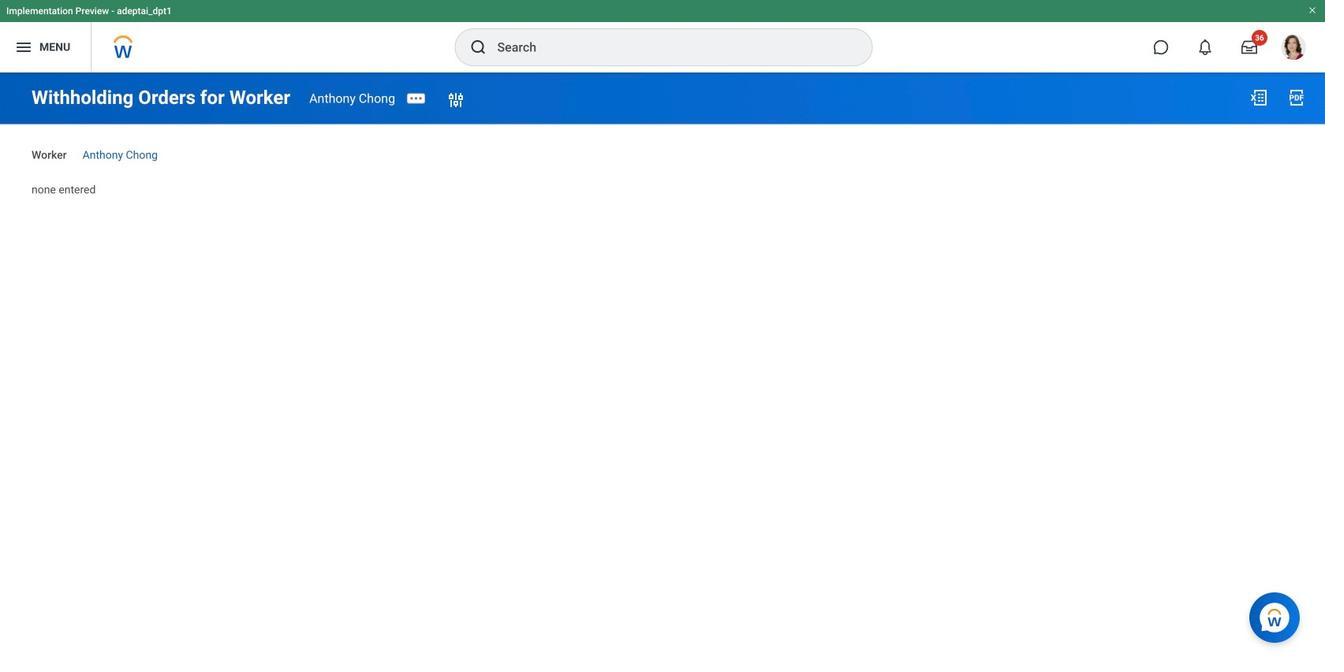 Task type: locate. For each thing, give the bounding box(es) containing it.
main content
[[0, 73, 1325, 211]]

change selection image
[[446, 91, 465, 109]]

banner
[[0, 0, 1325, 73]]

export to excel image
[[1249, 88, 1268, 107]]



Task type: vqa. For each thing, say whether or not it's contained in the screenshot.
the bottom list
no



Task type: describe. For each thing, give the bounding box(es) containing it.
Search Workday  search field
[[497, 30, 840, 65]]

notifications large image
[[1197, 39, 1213, 55]]

search image
[[469, 38, 488, 57]]

view printable version (pdf) image
[[1287, 88, 1306, 107]]

inbox large image
[[1241, 39, 1257, 55]]

justify image
[[14, 38, 33, 57]]

profile logan mcneil image
[[1281, 35, 1306, 63]]

close environment banner image
[[1308, 6, 1317, 15]]



